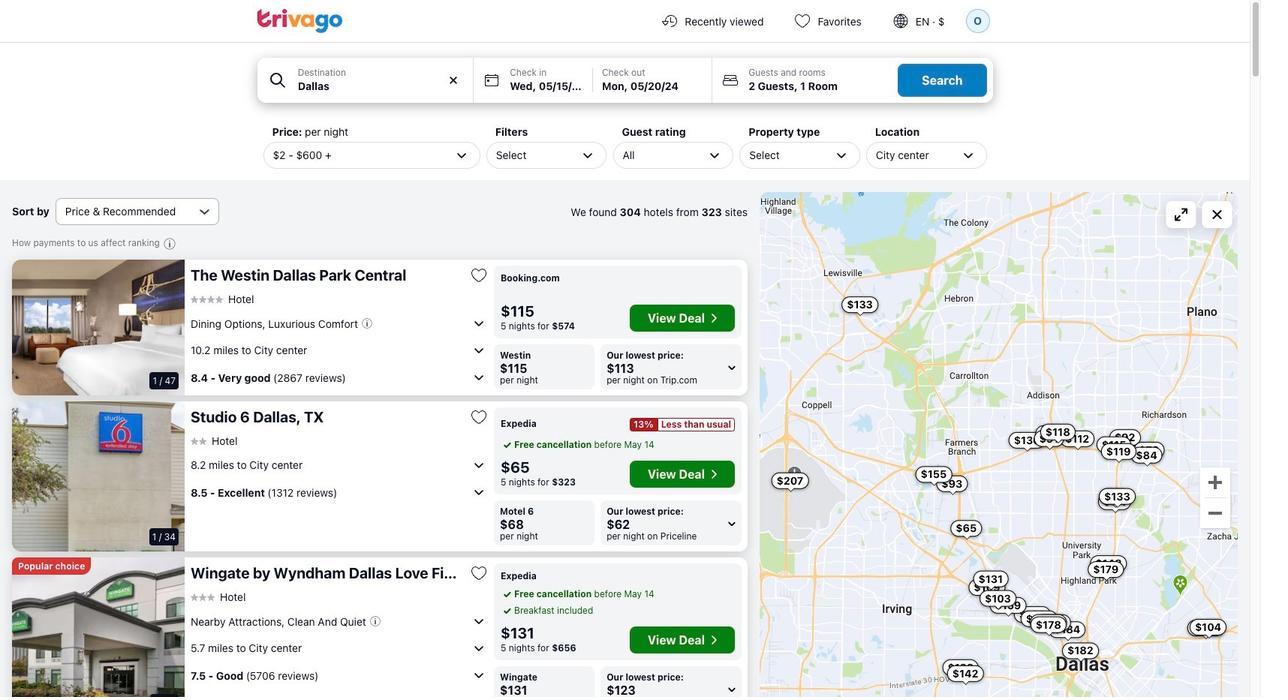 Task type: vqa. For each thing, say whether or not it's contained in the screenshot.
the vernon
no



Task type: locate. For each thing, give the bounding box(es) containing it.
None field
[[257, 58, 473, 103]]

trivago logo image
[[257, 9, 343, 33]]



Task type: describe. For each thing, give the bounding box(es) containing it.
Where to? search field
[[298, 78, 464, 94]]

studio 6 dallas, tx, (dallas, usa) image
[[12, 402, 185, 552]]

map region
[[760, 192, 1238, 697]]

wingate by wyndham dallas love field, (dallas, usa) image
[[12, 558, 185, 697]]

the westin dallas park central, (dallas, usa) image
[[12, 260, 185, 396]]

clear image
[[447, 74, 460, 87]]



